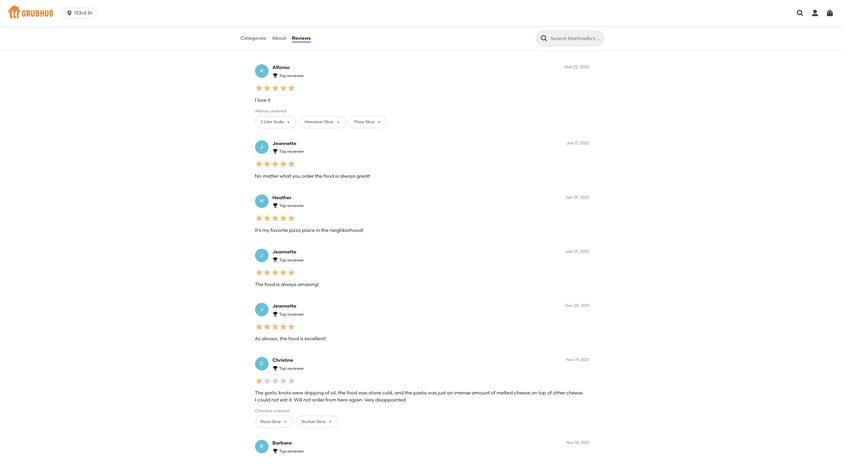 Task type: describe. For each thing, give the bounding box(es) containing it.
slice for bottom pizza slice button
[[271, 420, 281, 424]]

always,
[[262, 336, 279, 342]]

my
[[255, 43, 262, 49]]

1 top reviewer from the top
[[279, 19, 304, 24]]

jan for is
[[566, 141, 574, 145]]

reviewer for the
[[287, 312, 304, 317]]

jan 17, 2022
[[566, 141, 589, 145]]

trophy icon image for knots
[[272, 366, 278, 371]]

other
[[553, 391, 565, 396]]

j for the
[[260, 253, 263, 258]]

1 top from the top
[[279, 19, 286, 24]]

slice for the right pizza slice button
[[365, 120, 374, 124]]

the for the garlic knots were dripping of oil, the food was stone cold, and the pasta was just an imense amount of melted cheese on top of other cheese. i could not eat it. will not order from here again. very disappointed
[[255, 391, 263, 396]]

trophy icon image for it
[[272, 73, 278, 78]]

1 i from the top
[[255, 97, 256, 103]]

eat
[[280, 398, 288, 403]]

top reviewer for it
[[279, 73, 304, 78]]

italian
[[281, 43, 296, 49]]

jan 01, 2022 for it's my favorite pizza place in the neighborhood!
[[565, 195, 589, 200]]

on
[[532, 391, 537, 396]]

it.
[[289, 398, 293, 403]]

jan for neighborhood!
[[565, 195, 573, 200]]

plus icon image for sicilian slice button
[[328, 420, 332, 424]]

top for the
[[279, 312, 286, 317]]

top reviewer for knots
[[279, 367, 304, 371]]

an
[[447, 391, 453, 396]]

what
[[280, 173, 291, 179]]

14,
[[575, 441, 580, 446]]

soda
[[274, 120, 284, 124]]

top reviewer for is
[[279, 258, 304, 263]]

liter
[[264, 120, 273, 124]]

j for as
[[260, 307, 263, 313]]

2022 for order
[[580, 141, 589, 145]]

place
[[302, 228, 315, 233]]

nov for barbara
[[566, 441, 574, 446]]

very
[[364, 398, 374, 403]]

heather
[[272, 195, 291, 201]]

alfonso for alfonso
[[272, 65, 290, 70]]

top
[[538, 391, 546, 396]]

the right in in the left of the page
[[321, 228, 329, 233]]

plus icon image for '2 liter soda' 'button'
[[286, 120, 290, 124]]

neighborhood!
[[330, 228, 363, 233]]

food inside the garlic knots were dripping of oil, the food was stone cold, and the pasta was just an imense amount of melted cheese on top of other cheese. i could not eat it. will not order from here again. very disappointed
[[347, 391, 357, 396]]

as always, the food is excellent!
[[255, 336, 326, 342]]

will
[[294, 398, 302, 403]]

nov 14, 2021
[[566, 441, 589, 446]]

order inside the garlic knots were dripping of oil, the food was stone cold, and the pasta was just an imense amount of melted cheese on top of other cheese. i could not eat it. will not order from here again. very disappointed
[[312, 398, 324, 403]]

0 vertical spatial order
[[302, 173, 314, 179]]

dec
[[565, 304, 573, 308]]

25,
[[574, 304, 580, 308]]

trophy icon image for what
[[272, 149, 278, 154]]

no
[[255, 173, 262, 179]]

0 horizontal spatial is
[[276, 282, 280, 288]]

christine ordered:
[[255, 409, 290, 414]]

categories button
[[240, 26, 267, 51]]

alfonso for alfonso ordered:
[[255, 109, 270, 114]]

in
[[316, 228, 320, 233]]

2 horizontal spatial is
[[335, 173, 339, 179]]

cheese
[[514, 391, 530, 396]]

plus icon image for hawaiian slice button
[[336, 120, 340, 124]]

top reviewer for the
[[279, 312, 304, 317]]

jeannette for what
[[272, 141, 296, 146]]

2 vertical spatial is
[[300, 336, 303, 342]]

top reviewer for favorite
[[279, 204, 304, 208]]

2022 for place
[[580, 195, 589, 200]]

barbara
[[272, 441, 292, 447]]

could
[[257, 398, 270, 403]]

love
[[257, 97, 267, 103]]

top for favorite
[[279, 204, 286, 208]]

dec 25, 2021
[[565, 304, 589, 308]]

2 liter soda button
[[255, 116, 296, 128]]

1 vertical spatial pizza slice button
[[255, 416, 293, 428]]

reviews button
[[292, 26, 311, 51]]

just
[[438, 391, 446, 396]]

jan 01, 2022 for the food is always amazing!
[[565, 249, 589, 254]]

nov 19, 2021
[[566, 358, 589, 363]]

jeannette for is
[[272, 249, 296, 255]]

reviewer for knots
[[287, 367, 304, 371]]

22,
[[573, 65, 579, 69]]

2
[[261, 120, 263, 124]]

slice for sicilian slice button
[[316, 420, 326, 424]]

christine for christine ordered:
[[255, 409, 272, 414]]

dripping
[[304, 391, 324, 396]]

cold,
[[382, 391, 393, 396]]

trophy icon image for the
[[272, 312, 278, 317]]

2 not from the left
[[303, 398, 311, 403]]

categories
[[240, 35, 266, 41]]

imense
[[454, 391, 471, 396]]

pizza slice for bottom pizza slice button
[[261, 420, 281, 424]]

2 liter soda
[[261, 120, 284, 124]]

about
[[272, 35, 286, 41]]

j for no
[[260, 144, 263, 150]]

it
[[268, 97, 271, 103]]

hawaiian slice
[[305, 120, 333, 124]]

hawaiian slice button
[[299, 116, 346, 128]]

i love it
[[255, 97, 271, 103]]

h
[[260, 198, 263, 204]]

i inside the garlic knots were dripping of oil, the food was stone cold, and the pasta was just an imense amount of melted cheese on top of other cheese. i could not eat it. will not order from here again. very disappointed
[[255, 398, 256, 403]]

stone
[[369, 391, 381, 396]]

reviewer for it
[[287, 73, 304, 78]]

oil,
[[331, 391, 337, 396]]

knots
[[279, 391, 291, 396]]

ordered: for knots
[[273, 409, 290, 414]]

2021 for the garlic knots were dripping of oil, the food was stone cold, and the pasta was just an imense amount of melted cheese on top of other cheese. i could not eat it. will not order from here again. very disappointed
[[581, 358, 589, 363]]

mar
[[565, 65, 572, 69]]

my favorite italian restaurant!!!
[[255, 43, 324, 49]]

trophy icon image for favorite
[[272, 203, 278, 208]]

8 top from the top
[[279, 449, 286, 454]]

2 of from the left
[[491, 391, 496, 396]]

the garlic knots were dripping of oil, the food was stone cold, and the pasta was just an imense amount of melted cheese on top of other cheese. i could not eat it. will not order from here again. very disappointed
[[255, 391, 584, 403]]

it's
[[255, 228, 261, 233]]

b
[[260, 444, 263, 450]]

pasta
[[413, 391, 427, 396]]

no matter what you order the food is always great!
[[255, 173, 370, 179]]

3 of from the left
[[547, 391, 552, 396]]

8 top reviewer from the top
[[279, 449, 304, 454]]

3 2021 from the top
[[581, 441, 589, 446]]

1 not from the left
[[271, 398, 279, 403]]

pizza slice for the right pizza slice button
[[354, 120, 374, 124]]

reviewer for is
[[287, 258, 304, 263]]

123rd st
[[74, 10, 92, 16]]

disappointed
[[375, 398, 406, 403]]

top for is
[[279, 258, 286, 263]]

cheese.
[[566, 391, 584, 396]]

and
[[395, 391, 404, 396]]

the right and
[[405, 391, 412, 396]]

1 was from the left
[[358, 391, 367, 396]]

it's my favorite pizza place in the neighborhood!
[[255, 228, 363, 233]]

restaurant!!!
[[297, 43, 324, 49]]

again.
[[349, 398, 363, 403]]

jeannette for the
[[272, 304, 296, 309]]

st
[[88, 10, 92, 16]]

search icon image
[[540, 34, 548, 42]]

Search Martiniello's Pizzeria search field
[[550, 35, 602, 42]]



Task type: vqa. For each thing, say whether or not it's contained in the screenshot.


Task type: locate. For each thing, give the bounding box(es) containing it.
food
[[324, 173, 334, 179], [265, 282, 275, 288], [288, 336, 299, 342], [347, 391, 357, 396]]

7 reviewer from the top
[[287, 367, 304, 371]]

2 2021 from the top
[[581, 358, 589, 363]]

17,
[[575, 141, 579, 145]]

1 horizontal spatial was
[[428, 391, 437, 396]]

1 01, from the top
[[574, 195, 579, 200]]

top reviewer for what
[[279, 149, 304, 154]]

0 vertical spatial pizza
[[354, 120, 364, 124]]

0 vertical spatial alfonso
[[272, 65, 290, 70]]

1 j from the top
[[260, 144, 263, 150]]

top for it
[[279, 73, 286, 78]]

reviewer
[[287, 19, 304, 24], [287, 73, 304, 78], [287, 149, 304, 154], [287, 204, 304, 208], [287, 258, 304, 263], [287, 312, 304, 317], [287, 367, 304, 371], [287, 449, 304, 454]]

is left the excellent!
[[300, 336, 303, 342]]

3 reviewer from the top
[[287, 149, 304, 154]]

ordered: for it
[[270, 109, 287, 114]]

3 top reviewer from the top
[[279, 149, 304, 154]]

1 vertical spatial jan
[[565, 195, 573, 200]]

excellent!
[[305, 336, 326, 342]]

1 jeannette from the top
[[272, 141, 296, 146]]

3 2022 from the top
[[580, 195, 589, 200]]

1 horizontal spatial alfonso
[[272, 65, 290, 70]]

trophy icon image up the food is always amazing!
[[272, 257, 278, 263]]

the
[[315, 173, 322, 179], [321, 228, 329, 233], [280, 336, 287, 342], [338, 391, 346, 396], [405, 391, 412, 396]]

4 reviewer from the top
[[287, 204, 304, 208]]

1 vertical spatial is
[[276, 282, 280, 288]]

favorite
[[263, 43, 280, 49], [271, 228, 288, 233]]

1 vertical spatial i
[[255, 398, 256, 403]]

2 2022 from the top
[[580, 141, 589, 145]]

2 vertical spatial j
[[260, 307, 263, 313]]

pizza
[[289, 228, 301, 233]]

123rd
[[74, 10, 86, 16]]

1 horizontal spatial is
[[300, 336, 303, 342]]

reviewer up 'as always, the food is excellent!'
[[287, 312, 304, 317]]

christine right c
[[272, 358, 293, 364]]

c
[[260, 361, 264, 367]]

from
[[326, 398, 336, 403]]

0 vertical spatial nov
[[566, 358, 574, 363]]

amount
[[472, 391, 490, 396]]

0 vertical spatial 01,
[[574, 195, 579, 200]]

8 reviewer from the top
[[287, 449, 304, 454]]

jeannette down soda
[[272, 141, 296, 146]]

1 horizontal spatial pizza slice button
[[349, 116, 387, 128]]

0 vertical spatial i
[[255, 97, 256, 103]]

2 top reviewer from the top
[[279, 73, 304, 78]]

reviewer up reviews
[[287, 19, 304, 24]]

christine down could
[[255, 409, 272, 414]]

mar 22, 2022
[[565, 65, 589, 69]]

3 jeannette from the top
[[272, 304, 296, 309]]

svg image
[[796, 9, 804, 17], [811, 9, 819, 17], [826, 9, 834, 17], [66, 10, 73, 17]]

is left amazing!
[[276, 282, 280, 288]]

01, for it's my favorite pizza place in the neighborhood!
[[574, 195, 579, 200]]

ordered:
[[270, 109, 287, 114], [273, 409, 290, 414]]

0 vertical spatial ordered:
[[270, 109, 287, 114]]

alfonso
[[272, 65, 290, 70], [255, 109, 270, 114]]

1 jan 01, 2022 from the top
[[565, 195, 589, 200]]

0 horizontal spatial of
[[325, 391, 329, 396]]

ordered: up soda
[[270, 109, 287, 114]]

01, for the food is always amazing!
[[574, 249, 579, 254]]

were
[[292, 391, 303, 396]]

reviews
[[292, 35, 311, 41]]

top reviewer down barbara
[[279, 449, 304, 454]]

sicilian slice
[[302, 420, 326, 424]]

is
[[335, 173, 339, 179], [276, 282, 280, 288], [300, 336, 303, 342]]

the right the always,
[[280, 336, 287, 342]]

0 vertical spatial jan 01, 2022
[[565, 195, 589, 200]]

plus icon image inside sicilian slice button
[[328, 420, 332, 424]]

garlic
[[265, 391, 278, 396]]

7 trophy icon image from the top
[[272, 366, 278, 371]]

pizza for bottom pizza slice button
[[261, 420, 271, 424]]

1 vertical spatial jan 01, 2022
[[565, 249, 589, 254]]

my
[[262, 228, 269, 233]]

was
[[358, 391, 367, 396], [428, 391, 437, 396]]

1 horizontal spatial pizza slice
[[354, 120, 374, 124]]

slice for hawaiian slice button
[[324, 120, 333, 124]]

1 vertical spatial j
[[260, 253, 263, 258]]

2021 right "25,"
[[581, 304, 589, 308]]

a
[[260, 68, 263, 74]]

jeannette down pizza
[[272, 249, 296, 255]]

top up about
[[279, 19, 286, 24]]

8 trophy icon image from the top
[[272, 449, 278, 454]]

1 vertical spatial always
[[281, 282, 297, 288]]

3 trophy icon image from the top
[[272, 149, 278, 154]]

you
[[292, 173, 300, 179]]

top reviewer
[[279, 19, 304, 24], [279, 73, 304, 78], [279, 149, 304, 154], [279, 204, 304, 208], [279, 258, 304, 263], [279, 312, 304, 317], [279, 367, 304, 371], [279, 449, 304, 454]]

0 horizontal spatial pizza
[[261, 420, 271, 424]]

5 top from the top
[[279, 258, 286, 263]]

2021 right 14,
[[581, 441, 589, 446]]

reviewer down my favorite italian restaurant!!!
[[287, 73, 304, 78]]

1 the from the top
[[255, 282, 263, 288]]

2 top from the top
[[279, 73, 286, 78]]

2 reviewer from the top
[[287, 73, 304, 78]]

2 i from the top
[[255, 398, 256, 403]]

5 reviewer from the top
[[287, 258, 304, 263]]

0 vertical spatial j
[[260, 144, 263, 150]]

main navigation navigation
[[0, 0, 844, 26]]

sicilian slice button
[[296, 416, 338, 428]]

jeannette down the food is always amazing!
[[272, 304, 296, 309]]

not
[[271, 398, 279, 403], [303, 398, 311, 403]]

top reviewer up you at the left
[[279, 149, 304, 154]]

1 of from the left
[[325, 391, 329, 396]]

0 horizontal spatial pizza slice
[[261, 420, 281, 424]]

trophy icon image down barbara
[[272, 449, 278, 454]]

1 vertical spatial order
[[312, 398, 324, 403]]

christine
[[272, 358, 293, 364], [255, 409, 272, 414]]

top up what
[[279, 149, 286, 154]]

2 vertical spatial jan
[[565, 249, 573, 254]]

always left great!
[[340, 173, 355, 179]]

ordered: down eat
[[273, 409, 290, 414]]

top reviewer up were at bottom left
[[279, 367, 304, 371]]

i
[[255, 97, 256, 103], [255, 398, 256, 403]]

3 j from the top
[[260, 307, 263, 313]]

2 vertical spatial 2021
[[581, 441, 589, 446]]

always
[[340, 173, 355, 179], [281, 282, 297, 288]]

i left could
[[255, 398, 256, 403]]

reviewer for what
[[287, 149, 304, 154]]

0 vertical spatial always
[[340, 173, 355, 179]]

nov left 14,
[[566, 441, 574, 446]]

reviewer up were at bottom left
[[287, 367, 304, 371]]

jan 01, 2022
[[565, 195, 589, 200], [565, 249, 589, 254]]

always left amazing!
[[281, 282, 297, 288]]

reviewer for favorite
[[287, 204, 304, 208]]

trophy icon image right c
[[272, 366, 278, 371]]

alfonso ordered:
[[255, 109, 287, 114]]

0 horizontal spatial alfonso
[[255, 109, 270, 114]]

3 top from the top
[[279, 149, 286, 154]]

favorite down about
[[263, 43, 280, 49]]

1 vertical spatial nov
[[566, 441, 574, 446]]

was left just
[[428, 391, 437, 396]]

reviewer down heather
[[287, 204, 304, 208]]

top right c
[[279, 367, 286, 371]]

1 vertical spatial favorite
[[271, 228, 288, 233]]

the up here
[[338, 391, 346, 396]]

top reviewer down my favorite italian restaurant!!!
[[279, 73, 304, 78]]

2022 for amazing!
[[580, 249, 589, 254]]

1 reviewer from the top
[[287, 19, 304, 24]]

top reviewer down heather
[[279, 204, 304, 208]]

top up 'as always, the food is excellent!'
[[279, 312, 286, 317]]

2 trophy icon image from the top
[[272, 73, 278, 78]]

0 vertical spatial is
[[335, 173, 339, 179]]

order down dripping
[[312, 398, 324, 403]]

about button
[[272, 26, 287, 51]]

plus icon image
[[286, 120, 290, 124], [336, 120, 340, 124], [377, 120, 381, 124], [283, 420, 287, 424], [328, 420, 332, 424]]

2 01, from the top
[[574, 249, 579, 254]]

star icon image
[[255, 30, 263, 38], [263, 30, 271, 38], [271, 30, 279, 38], [279, 30, 287, 38], [287, 30, 295, 38], [255, 84, 263, 92], [263, 84, 271, 92], [271, 84, 279, 92], [279, 84, 287, 92], [287, 84, 295, 92], [255, 160, 263, 168], [263, 160, 271, 168], [271, 160, 279, 168], [279, 160, 287, 168], [287, 160, 295, 168], [255, 214, 263, 223], [263, 214, 271, 223], [271, 214, 279, 223], [279, 214, 287, 223], [287, 214, 295, 223], [255, 269, 263, 277], [263, 269, 271, 277], [271, 269, 279, 277], [279, 269, 287, 277], [287, 269, 295, 277], [255, 323, 263, 331], [263, 323, 271, 331], [271, 323, 279, 331], [279, 323, 287, 331], [287, 323, 295, 331], [255, 377, 263, 386], [263, 377, 271, 386], [271, 377, 279, 386], [279, 377, 287, 386], [287, 377, 295, 386]]

2021
[[581, 304, 589, 308], [581, 358, 589, 363], [581, 441, 589, 446]]

0 vertical spatial christine
[[272, 358, 293, 364]]

1 2022 from the top
[[580, 65, 589, 69]]

2 nov from the top
[[566, 441, 574, 446]]

is left great!
[[335, 173, 339, 179]]

2 vertical spatial jeannette
[[272, 304, 296, 309]]

svg image inside 123rd st button
[[66, 10, 73, 17]]

5 top reviewer from the top
[[279, 258, 304, 263]]

4 trophy icon image from the top
[[272, 203, 278, 208]]

1 vertical spatial 01,
[[574, 249, 579, 254]]

trophy icon image up the always,
[[272, 312, 278, 317]]

4 top reviewer from the top
[[279, 204, 304, 208]]

7 top reviewer from the top
[[279, 367, 304, 371]]

trophy icon image up the "matter"
[[272, 149, 278, 154]]

here
[[337, 398, 348, 403]]

1 horizontal spatial pizza
[[354, 120, 364, 124]]

of right top
[[547, 391, 552, 396]]

0 vertical spatial jeannette
[[272, 141, 296, 146]]

2 jeannette from the top
[[272, 249, 296, 255]]

2 j from the top
[[260, 253, 263, 258]]

top reviewer up reviews
[[279, 19, 304, 24]]

sicilian
[[302, 420, 315, 424]]

trophy icon image
[[272, 18, 278, 24], [272, 73, 278, 78], [272, 149, 278, 154], [272, 203, 278, 208], [272, 257, 278, 263], [272, 312, 278, 317], [272, 366, 278, 371], [272, 449, 278, 454]]

j down the 2
[[260, 144, 263, 150]]

0 vertical spatial favorite
[[263, 43, 280, 49]]

0 vertical spatial 2021
[[581, 304, 589, 308]]

of
[[325, 391, 329, 396], [491, 391, 496, 396], [547, 391, 552, 396]]

1 vertical spatial ordered:
[[273, 409, 290, 414]]

order right you at the left
[[302, 173, 314, 179]]

nov for christine
[[566, 358, 574, 363]]

1 vertical spatial pizza slice
[[261, 420, 281, 424]]

0 vertical spatial the
[[255, 282, 263, 288]]

the inside the garlic knots were dripping of oil, the food was stone cold, and the pasta was just an imense amount of melted cheese on top of other cheese. i could not eat it. will not order from here again. very disappointed
[[255, 391, 263, 396]]

top reviewer up the food is always amazing!
[[279, 258, 304, 263]]

not down garlic
[[271, 398, 279, 403]]

top up the food is always amazing!
[[279, 258, 286, 263]]

1 nov from the top
[[566, 358, 574, 363]]

not right the will
[[303, 398, 311, 403]]

1 trophy icon image from the top
[[272, 18, 278, 24]]

0 vertical spatial pizza slice
[[354, 120, 374, 124]]

1 vertical spatial the
[[255, 391, 263, 396]]

slice
[[324, 120, 333, 124], [365, 120, 374, 124], [271, 420, 281, 424], [316, 420, 326, 424]]

slice inside sicilian slice button
[[316, 420, 326, 424]]

reviewer up the food is always amazing!
[[287, 258, 304, 263]]

the food is always amazing!
[[255, 282, 319, 288]]

plus icon image inside '2 liter soda' 'button'
[[286, 120, 290, 124]]

order
[[302, 173, 314, 179], [312, 398, 324, 403]]

0 horizontal spatial was
[[358, 391, 367, 396]]

1 vertical spatial jeannette
[[272, 249, 296, 255]]

j up as
[[260, 307, 263, 313]]

2 was from the left
[[428, 391, 437, 396]]

top for knots
[[279, 367, 286, 371]]

2021 for as always, the food is excellent!
[[581, 304, 589, 308]]

alfonso right the a
[[272, 65, 290, 70]]

matter
[[263, 173, 278, 179]]

trophy icon image down heather
[[272, 203, 278, 208]]

1 2021 from the top
[[581, 304, 589, 308]]

1 vertical spatial 2021
[[581, 358, 589, 363]]

6 reviewer from the top
[[287, 312, 304, 317]]

reviewer down barbara
[[287, 449, 304, 454]]

hawaiian
[[305, 120, 323, 124]]

reviewer up you at the left
[[287, 149, 304, 154]]

0 vertical spatial jan
[[566, 141, 574, 145]]

6 top reviewer from the top
[[279, 312, 304, 317]]

favorite right "my"
[[271, 228, 288, 233]]

2 horizontal spatial of
[[547, 391, 552, 396]]

4 2022 from the top
[[580, 249, 589, 254]]

6 top from the top
[[279, 312, 286, 317]]

top down heather
[[279, 204, 286, 208]]

was up very
[[358, 391, 367, 396]]

0 horizontal spatial not
[[271, 398, 279, 403]]

2021 right 19,
[[581, 358, 589, 363]]

123rd st button
[[62, 8, 99, 19]]

great!
[[357, 173, 370, 179]]

top reviewer up 'as always, the food is excellent!'
[[279, 312, 304, 317]]

of left melted
[[491, 391, 496, 396]]

1 horizontal spatial always
[[340, 173, 355, 179]]

5 trophy icon image from the top
[[272, 257, 278, 263]]

2 the from the top
[[255, 391, 263, 396]]

1 vertical spatial alfonso
[[255, 109, 270, 114]]

trophy icon image for is
[[272, 257, 278, 263]]

7 top from the top
[[279, 367, 286, 371]]

19,
[[575, 358, 580, 363]]

top right the a
[[279, 73, 286, 78]]

2022
[[580, 65, 589, 69], [580, 141, 589, 145], [580, 195, 589, 200], [580, 249, 589, 254]]

the right you at the left
[[315, 173, 322, 179]]

1 horizontal spatial of
[[491, 391, 496, 396]]

the for the food is always amazing!
[[255, 282, 263, 288]]

melted
[[497, 391, 513, 396]]

plus icon image inside hawaiian slice button
[[336, 120, 340, 124]]

6 trophy icon image from the top
[[272, 312, 278, 317]]

pizza
[[354, 120, 364, 124], [261, 420, 271, 424]]

i left love
[[255, 97, 256, 103]]

of left oil,
[[325, 391, 329, 396]]

pizza for the right pizza slice button
[[354, 120, 364, 124]]

trophy icon image right the a
[[272, 73, 278, 78]]

0 vertical spatial pizza slice button
[[349, 116, 387, 128]]

2 jan 01, 2022 from the top
[[565, 249, 589, 254]]

1 vertical spatial christine
[[255, 409, 272, 414]]

1 vertical spatial pizza
[[261, 420, 271, 424]]

top down barbara
[[279, 449, 286, 454]]

christine for christine
[[272, 358, 293, 364]]

nov left 19,
[[566, 358, 574, 363]]

4 top from the top
[[279, 204, 286, 208]]

amazing!
[[298, 282, 319, 288]]

jan
[[566, 141, 574, 145], [565, 195, 573, 200], [565, 249, 573, 254]]

alfonso up the 2
[[255, 109, 270, 114]]

as
[[255, 336, 261, 342]]

top for what
[[279, 149, 286, 154]]

1 horizontal spatial not
[[303, 398, 311, 403]]

0 horizontal spatial always
[[281, 282, 297, 288]]

trophy icon image up about
[[272, 18, 278, 24]]

0 horizontal spatial pizza slice button
[[255, 416, 293, 428]]

j down it's
[[260, 253, 263, 258]]

slice inside hawaiian slice button
[[324, 120, 333, 124]]



